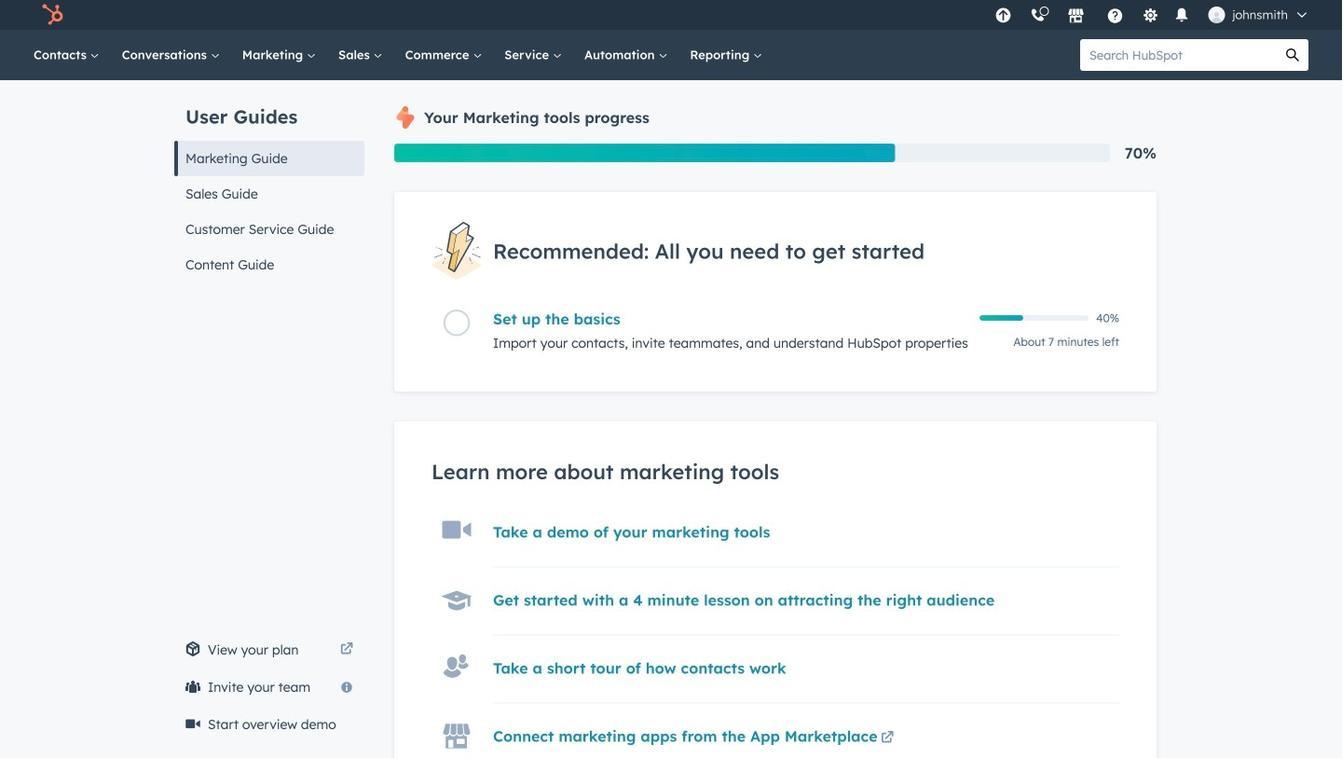 Task type: vqa. For each thing, say whether or not it's contained in the screenshot.
[object Object] complete progress bar
yes



Task type: locate. For each thing, give the bounding box(es) containing it.
[object object] complete progress bar
[[980, 315, 1024, 321]]

link opens in a new window image
[[340, 639, 353, 661], [340, 643, 353, 657], [881, 728, 894, 750]]

progress bar
[[394, 144, 896, 162]]

menu
[[986, 0, 1320, 30]]



Task type: describe. For each thing, give the bounding box(es) containing it.
user guides element
[[174, 80, 365, 283]]

john smith image
[[1209, 7, 1226, 23]]

Search HubSpot search field
[[1081, 39, 1278, 71]]

link opens in a new window image
[[881, 732, 894, 745]]

marketplaces image
[[1068, 8, 1085, 25]]



